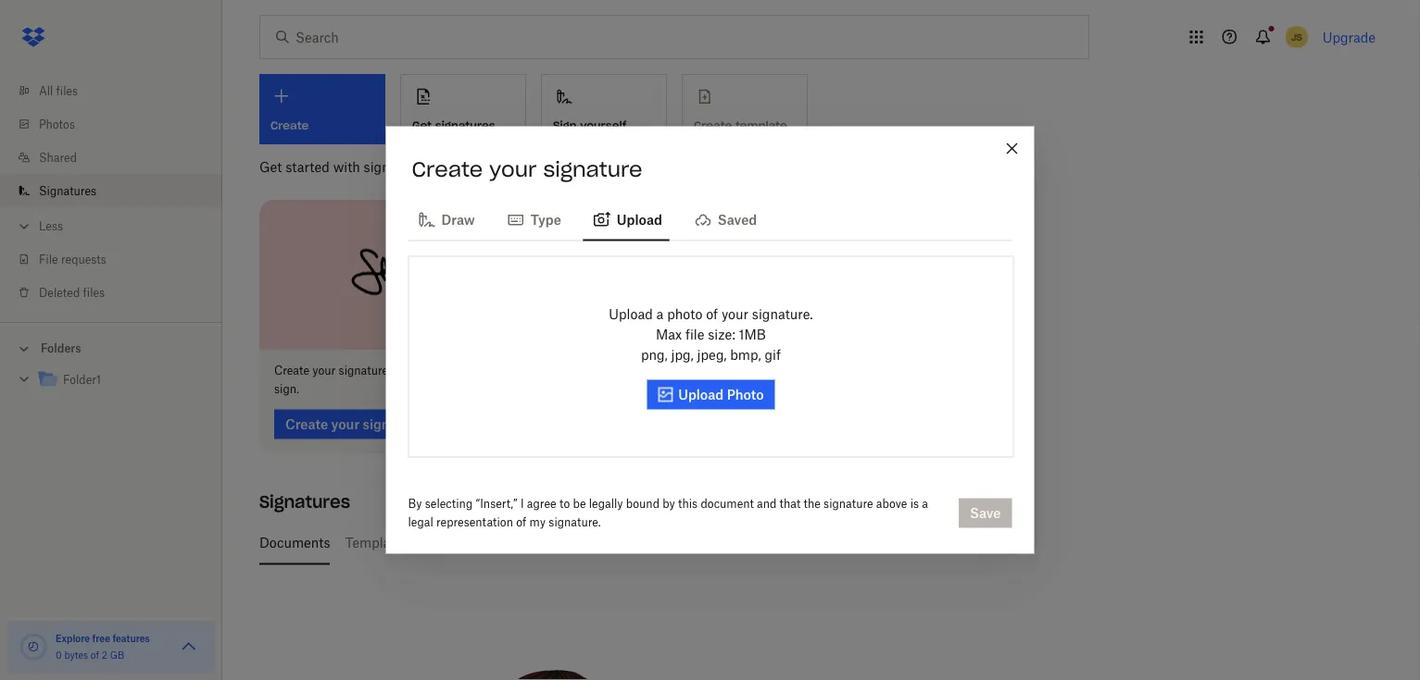 Task type: locate. For each thing, give the bounding box(es) containing it.
your up size:
[[722, 307, 749, 322]]

quota usage element
[[19, 633, 48, 662]]

1 vertical spatial upload
[[609, 307, 653, 322]]

your up type
[[489, 156, 537, 182]]

bmp,
[[730, 347, 761, 363]]

0 vertical spatial files
[[56, 84, 78, 98]]

0 horizontal spatial create
[[274, 364, 309, 378]]

of
[[706, 307, 718, 322], [516, 516, 526, 530], [91, 650, 99, 661]]

signatures
[[435, 118, 495, 133], [364, 159, 428, 175]]

signature. up 1mb
[[752, 307, 813, 322]]

be
[[573, 497, 586, 511]]

1 vertical spatial of
[[516, 516, 526, 530]]

of inside upload a photo of your signature. max file size: 1mb png, jpg, jpeg, bmp, gif
[[706, 307, 718, 322]]

upload photo button
[[647, 380, 775, 410]]

0 vertical spatial signature.
[[752, 307, 813, 322]]

1 horizontal spatial create
[[412, 156, 483, 182]]

bytes
[[64, 650, 88, 661]]

"insert,"
[[476, 497, 518, 511]]

signature. down be
[[549, 516, 601, 530]]

signature left so
[[339, 364, 388, 378]]

create down get signatures
[[412, 156, 483, 182]]

photos link
[[15, 107, 222, 141]]

is
[[910, 497, 919, 511]]

1 horizontal spatial to
[[559, 497, 570, 511]]

2 vertical spatial of
[[91, 650, 99, 661]]

dropbox image
[[15, 19, 52, 56]]

1 horizontal spatial signatures
[[259, 492, 350, 513]]

signature for create your signature so you're always ready to sign.
[[339, 364, 388, 378]]

2 horizontal spatial of
[[706, 307, 718, 322]]

your
[[489, 156, 537, 182], [722, 307, 749, 322], [312, 364, 336, 378]]

deleted files link
[[15, 276, 222, 309]]

1mb
[[739, 327, 766, 343]]

0 vertical spatial upload
[[617, 212, 662, 228]]

0 horizontal spatial signature.
[[549, 516, 601, 530]]

to inside 'create your signature so you're always ready to sign.'
[[511, 364, 522, 378]]

legally
[[589, 497, 623, 511]]

1 vertical spatial a
[[922, 497, 928, 511]]

0 vertical spatial create
[[412, 156, 483, 182]]

1 horizontal spatial of
[[516, 516, 526, 530]]

signatures up the documents tab
[[259, 492, 350, 513]]

folder1 link
[[37, 368, 207, 393]]

0 horizontal spatial signatures
[[39, 184, 96, 198]]

your inside 'create your signature so you're always ready to sign.'
[[312, 364, 336, 378]]

0 vertical spatial get
[[412, 118, 432, 133]]

0 vertical spatial tab list
[[408, 197, 1012, 241]]

files right "all"
[[56, 84, 78, 98]]

1 vertical spatial signature.
[[549, 516, 601, 530]]

1 horizontal spatial a
[[922, 497, 928, 511]]

1 horizontal spatial signatures
[[435, 118, 495, 133]]

0 horizontal spatial to
[[511, 364, 522, 378]]

1 vertical spatial your
[[722, 307, 749, 322]]

of up size:
[[706, 307, 718, 322]]

signatures inside list item
[[39, 184, 96, 198]]

explore
[[56, 633, 90, 645]]

2 vertical spatial your
[[312, 364, 336, 378]]

signature inside 'by selecting "insert," i agree to be legally bound by this document and that the signature above is a legal representation of my signature.'
[[824, 497, 873, 511]]

signatures up create your signature
[[435, 118, 495, 133]]

a right is
[[922, 497, 928, 511]]

0 horizontal spatial files
[[56, 84, 78, 98]]

with
[[333, 159, 360, 175]]

less image
[[15, 217, 33, 236]]

upload inside tab list
[[617, 212, 662, 228]]

above
[[876, 497, 907, 511]]

1 horizontal spatial signature.
[[752, 307, 813, 322]]

sign yourself button
[[541, 74, 667, 145]]

create inside dialog
[[412, 156, 483, 182]]

get inside button
[[412, 118, 432, 133]]

of left my
[[516, 516, 526, 530]]

0 horizontal spatial signatures
[[364, 159, 428, 175]]

a up max
[[656, 307, 664, 322]]

1 horizontal spatial your
[[489, 156, 537, 182]]

0 vertical spatial signatures
[[435, 118, 495, 133]]

file
[[39, 252, 58, 266]]

create inside 'create your signature so you're always ready to sign.'
[[274, 364, 309, 378]]

files for deleted files
[[83, 286, 105, 300]]

get
[[412, 118, 432, 133], [259, 159, 282, 175]]

tab list containing documents
[[259, 521, 1368, 566]]

1 horizontal spatial signature
[[543, 156, 642, 182]]

signature down sign yourself
[[543, 156, 642, 182]]

upgrade
[[1323, 29, 1376, 45]]

0
[[56, 650, 62, 661]]

1 horizontal spatial files
[[83, 286, 105, 300]]

create up sign.
[[274, 364, 309, 378]]

1 vertical spatial files
[[83, 286, 105, 300]]

a inside upload a photo of your signature. max file size: 1mb png, jpg, jpeg, bmp, gif
[[656, 307, 664, 322]]

signatures
[[39, 184, 96, 198], [259, 492, 350, 513]]

0 horizontal spatial get
[[259, 159, 282, 175]]

by selecting "insert," i agree to be legally bound by this document and that the signature above is a legal representation of my signature.
[[408, 497, 928, 530]]

signatures right "with"
[[364, 159, 428, 175]]

files right deleted
[[83, 286, 105, 300]]

signature inside 'create your signature so you're always ready to sign.'
[[339, 364, 388, 378]]

document
[[701, 497, 754, 511]]

create for create your signature so you're always ready to sign.
[[274, 364, 309, 378]]

0 vertical spatial your
[[489, 156, 537, 182]]

agree
[[527, 497, 556, 511]]

signature
[[543, 156, 642, 182], [339, 364, 388, 378], [824, 497, 873, 511]]

0 vertical spatial a
[[656, 307, 664, 322]]

get left "started"
[[259, 159, 282, 175]]

sign.
[[274, 383, 299, 397]]

1 vertical spatial create
[[274, 364, 309, 378]]

files for all files
[[56, 84, 78, 98]]

create your signature dialog
[[386, 126, 1034, 554]]

1 vertical spatial signatures
[[259, 492, 350, 513]]

list
[[0, 63, 222, 322]]

2 horizontal spatial signature
[[824, 497, 873, 511]]

signature.
[[752, 307, 813, 322], [549, 516, 601, 530]]

of inside "explore free features 0 bytes of 2 gb"
[[91, 650, 99, 661]]

of left 2 in the left bottom of the page
[[91, 650, 99, 661]]

jpg,
[[671, 347, 694, 363]]

i
[[521, 497, 524, 511]]

to right 'ready'
[[511, 364, 522, 378]]

tab list containing draw
[[408, 197, 1012, 241]]

0 horizontal spatial of
[[91, 650, 99, 661]]

deleted files
[[39, 286, 105, 300]]

1 vertical spatial get
[[259, 159, 282, 175]]

1 vertical spatial tab list
[[259, 521, 1368, 566]]

to
[[511, 364, 522, 378], [559, 497, 570, 511]]

signatures link
[[15, 174, 222, 207]]

2 vertical spatial upload
[[678, 387, 724, 403]]

create
[[412, 156, 483, 182], [274, 364, 309, 378]]

0 horizontal spatial a
[[656, 307, 664, 322]]

0 horizontal spatial signature
[[339, 364, 388, 378]]

signature for create your signature
[[543, 156, 642, 182]]

always
[[440, 364, 476, 378]]

signatures inside button
[[435, 118, 495, 133]]

by
[[408, 497, 422, 511]]

signature right the
[[824, 497, 873, 511]]

shared
[[39, 151, 77, 164]]

upload inside upload a photo of your signature. max file size: 1mb png, jpg, jpeg, bmp, gif
[[609, 307, 653, 322]]

0 horizontal spatial your
[[312, 364, 336, 378]]

2 vertical spatial signature
[[824, 497, 873, 511]]

1 vertical spatial signature
[[339, 364, 388, 378]]

you're
[[406, 364, 437, 378]]

representation
[[436, 516, 513, 530]]

1 horizontal spatial get
[[412, 118, 432, 133]]

0 vertical spatial to
[[511, 364, 522, 378]]

your inside upload a photo of your signature. max file size: 1mb png, jpg, jpeg, bmp, gif
[[722, 307, 749, 322]]

your left so
[[312, 364, 336, 378]]

less
[[39, 219, 63, 233]]

folders
[[41, 342, 81, 356]]

upload
[[617, 212, 662, 228], [609, 307, 653, 322], [678, 387, 724, 403]]

list containing all files
[[0, 63, 222, 322]]

photo
[[667, 307, 702, 322]]

1 vertical spatial to
[[559, 497, 570, 511]]

0 vertical spatial signature
[[543, 156, 642, 182]]

yourself
[[580, 118, 627, 133]]

a
[[656, 307, 664, 322], [922, 497, 928, 511]]

files
[[56, 84, 78, 98], [83, 286, 105, 300]]

signatures down shared
[[39, 184, 96, 198]]

0 vertical spatial of
[[706, 307, 718, 322]]

legal
[[408, 516, 433, 530]]

tab list
[[408, 197, 1012, 241], [259, 521, 1368, 566]]

so
[[391, 364, 403, 378]]

2 horizontal spatial your
[[722, 307, 749, 322]]

started
[[285, 159, 330, 175]]

requests
[[61, 252, 106, 266]]

to left be
[[559, 497, 570, 511]]

upload inside button
[[678, 387, 724, 403]]

get up "get started with signatures"
[[412, 118, 432, 133]]

0 vertical spatial signatures
[[39, 184, 96, 198]]



Task type: describe. For each thing, give the bounding box(es) containing it.
all
[[39, 84, 53, 98]]

gif
[[765, 347, 781, 363]]

shared link
[[15, 141, 222, 174]]

sign yourself
[[553, 118, 627, 133]]

size:
[[708, 327, 735, 343]]

folders button
[[0, 334, 222, 362]]

folder1
[[63, 373, 101, 387]]

create for create your signature
[[412, 156, 483, 182]]

sign
[[553, 118, 577, 133]]

features
[[112, 633, 150, 645]]

signature. inside upload a photo of your signature. max file size: 1mb png, jpg, jpeg, bmp, gif
[[752, 307, 813, 322]]

draw
[[441, 212, 475, 228]]

free
[[92, 633, 110, 645]]

upload photo
[[678, 387, 764, 403]]

max
[[656, 327, 682, 343]]

saved
[[718, 212, 757, 228]]

your for create your signature so you're always ready to sign.
[[312, 364, 336, 378]]

tab list inside create your signature dialog
[[408, 197, 1012, 241]]

photo
[[727, 387, 764, 403]]

documents
[[259, 535, 330, 551]]

jpeg,
[[697, 347, 727, 363]]

upload for upload
[[617, 212, 662, 228]]

templates
[[345, 535, 409, 551]]

and
[[757, 497, 777, 511]]

create your signature
[[412, 156, 642, 182]]

the
[[804, 497, 821, 511]]

that
[[780, 497, 801, 511]]

ready
[[479, 364, 508, 378]]

bound
[[626, 497, 660, 511]]

explore free features 0 bytes of 2 gb
[[56, 633, 150, 661]]

file
[[685, 327, 704, 343]]

signature. inside 'by selecting "insert," i agree to be legally bound by this document and that the signature above is a legal representation of my signature.'
[[549, 516, 601, 530]]

deleted
[[39, 286, 80, 300]]

png,
[[641, 347, 668, 363]]

upload a photo of your signature. max file size: 1mb png, jpg, jpeg, bmp, gif
[[609, 307, 813, 363]]

type
[[530, 212, 561, 228]]

gb
[[110, 650, 124, 661]]

selecting
[[425, 497, 473, 511]]

photos
[[39, 117, 75, 131]]

upgrade link
[[1323, 29, 1376, 45]]

signatures list item
[[0, 174, 222, 207]]

file requests link
[[15, 243, 222, 276]]

create your signature so you're always ready to sign.
[[274, 364, 522, 397]]

2
[[102, 650, 107, 661]]

upload for upload a photo of your signature. max file size: 1mb png, jpg, jpeg, bmp, gif
[[609, 307, 653, 322]]

of inside 'by selecting "insert," i agree to be legally bound by this document and that the signature above is a legal representation of my signature.'
[[516, 516, 526, 530]]

by
[[663, 497, 675, 511]]

your for create your signature
[[489, 156, 537, 182]]

my
[[529, 516, 546, 530]]

get signatures button
[[400, 74, 526, 145]]

get for get signatures
[[412, 118, 432, 133]]

documents tab
[[259, 521, 330, 566]]

to inside 'by selecting "insert," i agree to be legally bound by this document and that the signature above is a legal representation of my signature.'
[[559, 497, 570, 511]]

get started with signatures
[[259, 159, 428, 175]]

1 vertical spatial signatures
[[364, 159, 428, 175]]

all files
[[39, 84, 78, 98]]

get for get started with signatures
[[259, 159, 282, 175]]

upload for upload photo
[[678, 387, 724, 403]]

a inside 'by selecting "insert," i agree to be legally bound by this document and that the signature above is a legal representation of my signature.'
[[922, 497, 928, 511]]

all files link
[[15, 74, 222, 107]]

templates tab
[[345, 521, 409, 566]]

this
[[678, 497, 698, 511]]

file requests
[[39, 252, 106, 266]]

get signatures
[[412, 118, 495, 133]]



Task type: vqa. For each thing, say whether or not it's contained in the screenshot.
OPTION GROUP
no



